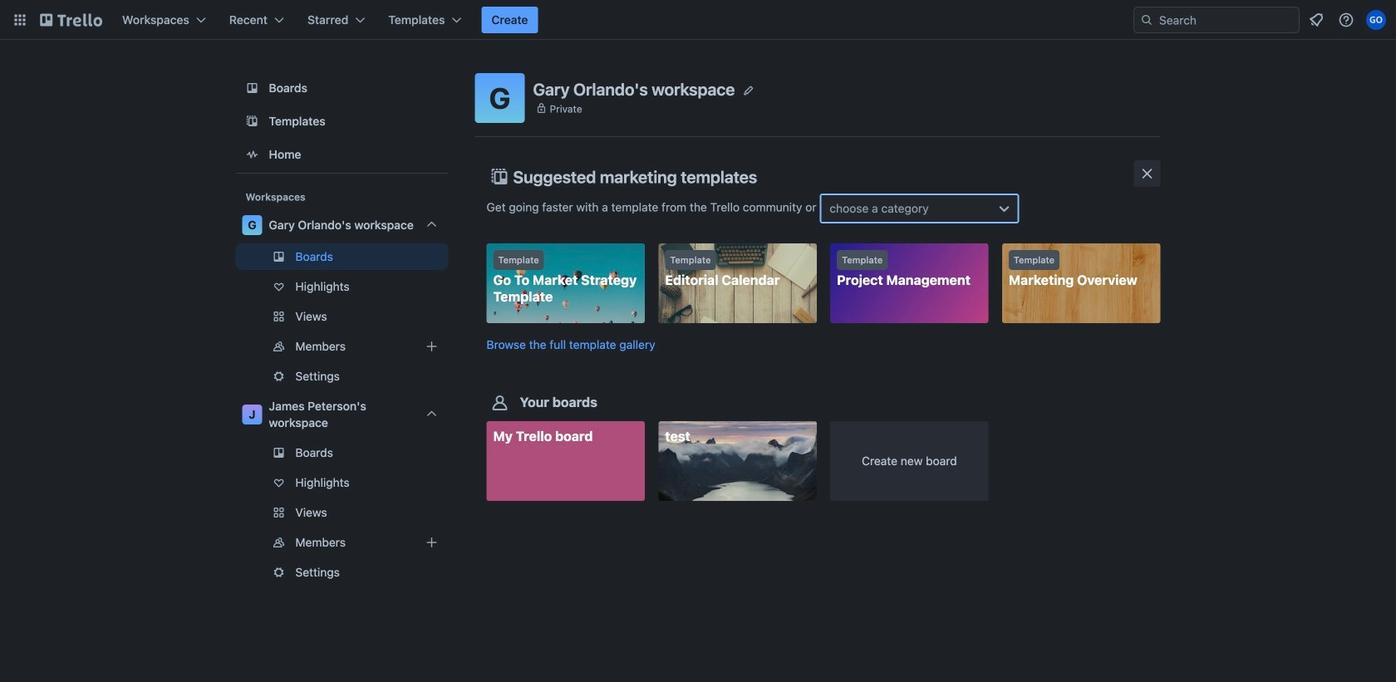 Task type: describe. For each thing, give the bounding box(es) containing it.
0 notifications image
[[1306, 10, 1326, 30]]

search image
[[1140, 13, 1154, 27]]

home image
[[242, 145, 262, 165]]

back to home image
[[40, 7, 102, 33]]

1 add image from the top
[[422, 337, 442, 357]]

template board image
[[242, 111, 262, 131]]



Task type: locate. For each thing, give the bounding box(es) containing it.
0 vertical spatial add image
[[422, 337, 442, 357]]

1 vertical spatial add image
[[422, 533, 442, 553]]

Search field
[[1154, 7, 1299, 32]]

board image
[[242, 78, 262, 98]]

2 add image from the top
[[422, 533, 442, 553]]

open information menu image
[[1338, 12, 1355, 28]]

primary element
[[0, 0, 1396, 40]]

gary orlando (garyorlando) image
[[1366, 10, 1386, 30]]

add image
[[422, 337, 442, 357], [422, 533, 442, 553]]



Task type: vqa. For each thing, say whether or not it's contained in the screenshot.
Copy board link
no



